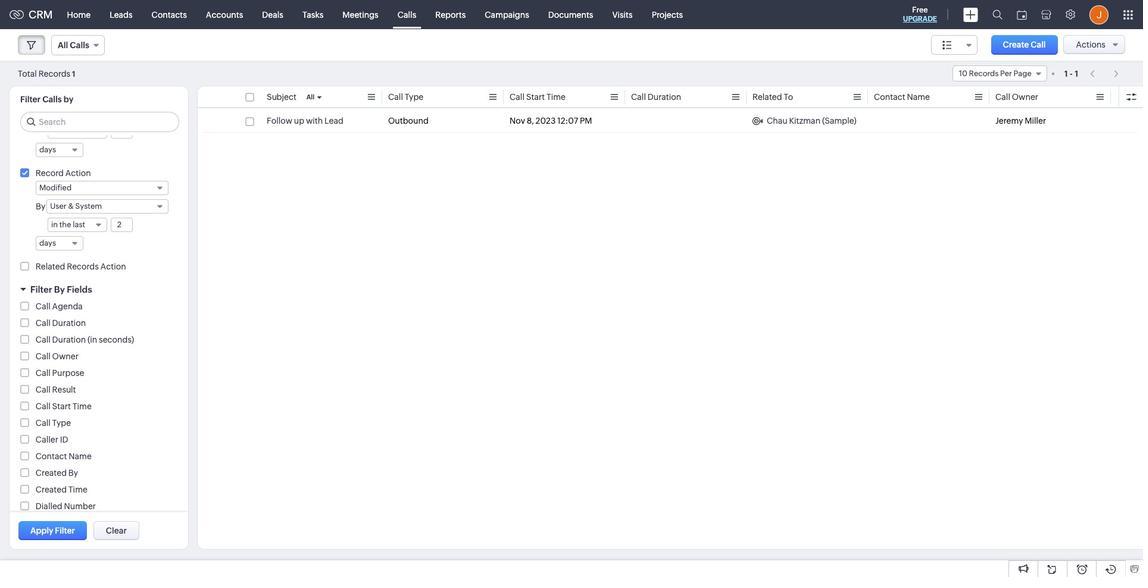 Task type: vqa. For each thing, say whether or not it's contained in the screenshot.
the All for All
yes



Task type: describe. For each thing, give the bounding box(es) containing it.
calendar image
[[1017, 10, 1027, 19]]

2 in the last from the top
[[51, 220, 85, 229]]

0 vertical spatial call type
[[388, 92, 423, 102]]

search image
[[993, 10, 1003, 20]]

days field for first in the last field from the bottom
[[36, 236, 83, 251]]

actions
[[1076, 40, 1106, 49]]

2 horizontal spatial calls
[[398, 10, 416, 19]]

10 records per page
[[959, 69, 1032, 78]]

0 horizontal spatial contact
[[36, 452, 67, 461]]

modified
[[39, 183, 72, 192]]

by for filter
[[54, 285, 65, 295]]

campaigns link
[[475, 0, 539, 29]]

2 last from the top
[[73, 220, 85, 229]]

total
[[18, 69, 37, 78]]

1 in the last from the top
[[51, 127, 85, 136]]

-
[[1070, 69, 1073, 78]]

10
[[959, 69, 968, 78]]

user
[[50, 202, 66, 211]]

campaigns
[[485, 10, 529, 19]]

created time
[[36, 485, 87, 495]]

record action
[[36, 169, 91, 178]]

related records action
[[36, 262, 126, 272]]

related for related to
[[753, 92, 782, 102]]

1 - 1
[[1065, 69, 1078, 78]]

(sample)
[[822, 116, 857, 126]]

leads
[[110, 10, 133, 19]]

projects
[[652, 10, 683, 19]]

apply filter
[[30, 526, 75, 536]]

free
[[912, 5, 928, 14]]

filter by fields
[[30, 285, 92, 295]]

free upgrade
[[903, 5, 937, 23]]

filter by fields button
[[10, 279, 188, 300]]

1 last from the top
[[73, 127, 85, 136]]

home link
[[58, 0, 100, 29]]

1 vertical spatial name
[[69, 452, 92, 461]]

follow
[[267, 116, 292, 126]]

All Calls field
[[51, 35, 105, 55]]

documents
[[548, 10, 593, 19]]

follow up with lead
[[267, 116, 344, 126]]

deals link
[[253, 0, 293, 29]]

call duration (in seconds)
[[36, 335, 134, 345]]

per
[[1000, 69, 1012, 78]]

calls for all calls
[[70, 40, 89, 50]]

page
[[1014, 69, 1032, 78]]

documents link
[[539, 0, 603, 29]]

meetings link
[[333, 0, 388, 29]]

call agenda
[[36, 302, 83, 311]]

reports link
[[426, 0, 475, 29]]

home
[[67, 10, 91, 19]]

visits link
[[603, 0, 642, 29]]

calls link
[[388, 0, 426, 29]]

dialled
[[36, 502, 62, 512]]

1 for 1 - 1
[[1075, 69, 1078, 78]]

all calls
[[58, 40, 89, 50]]

1 vertical spatial duration
[[52, 319, 86, 328]]

chau kitzman (sample)
[[767, 116, 857, 126]]

caller id
[[36, 435, 68, 445]]

result
[[52, 385, 76, 395]]

filter for filter by fields
[[30, 285, 52, 295]]

apply
[[30, 526, 53, 536]]

apply filter button
[[18, 522, 87, 541]]

subject
[[267, 92, 296, 102]]

contacts
[[152, 10, 187, 19]]

0 vertical spatial type
[[405, 92, 423, 102]]

agenda
[[52, 302, 83, 311]]

to
[[784, 92, 793, 102]]

0 vertical spatial time
[[547, 92, 566, 102]]

related to
[[753, 92, 793, 102]]

deals
[[262, 10, 283, 19]]

records for 1
[[38, 69, 70, 78]]

crm link
[[10, 8, 53, 21]]

1 in from the top
[[51, 127, 58, 136]]

clear
[[106, 526, 127, 536]]

1 horizontal spatial contact
[[874, 92, 905, 102]]

upgrade
[[903, 15, 937, 23]]

1 vertical spatial action
[[100, 262, 126, 272]]

number
[[64, 502, 96, 512]]

follow up with lead link
[[267, 115, 344, 127]]

records for action
[[67, 262, 99, 272]]

meetings
[[343, 10, 379, 19]]

created by
[[36, 469, 78, 478]]

8,
[[527, 116, 534, 126]]

1 the from the top
[[59, 127, 71, 136]]

Modified field
[[36, 181, 169, 195]]

user & system
[[50, 202, 102, 211]]

all for all
[[306, 93, 315, 101]]

create menu image
[[963, 7, 978, 22]]

accounts link
[[196, 0, 253, 29]]

1 for total records 1
[[72, 69, 75, 78]]

2 vertical spatial duration
[[52, 335, 86, 345]]

pm
[[580, 116, 592, 126]]

0 horizontal spatial action
[[65, 169, 91, 178]]

projects link
[[642, 0, 693, 29]]

search element
[[985, 0, 1010, 29]]

1 vertical spatial call duration
[[36, 319, 86, 328]]

profile element
[[1083, 0, 1116, 29]]

with
[[306, 116, 323, 126]]



Task type: locate. For each thing, give the bounding box(es) containing it.
0 vertical spatial in the last field
[[48, 124, 107, 139]]

filter up call agenda
[[30, 285, 52, 295]]

in the last field down the by
[[48, 124, 107, 139]]

id
[[60, 435, 68, 445]]

filter inside button
[[55, 526, 75, 536]]

0 vertical spatial action
[[65, 169, 91, 178]]

by inside dropdown button
[[54, 285, 65, 295]]

action up 'filter by fields' dropdown button at the left of the page
[[100, 262, 126, 272]]

records up fields
[[67, 262, 99, 272]]

owner
[[1012, 92, 1039, 102], [52, 352, 79, 361]]

0 horizontal spatial type
[[52, 419, 71, 428]]

tasks
[[302, 10, 324, 19]]

2 the from the top
[[59, 220, 71, 229]]

calls inside field
[[70, 40, 89, 50]]

2 days field from the top
[[36, 236, 83, 251]]

accounts
[[206, 10, 243, 19]]

in down the filter calls by
[[51, 127, 58, 136]]

miller
[[1025, 116, 1046, 126]]

crm
[[29, 8, 53, 21]]

0 horizontal spatial all
[[58, 40, 68, 50]]

0 horizontal spatial contact name
[[36, 452, 92, 461]]

2 days from the top
[[39, 239, 56, 248]]

filter inside dropdown button
[[30, 285, 52, 295]]

0 vertical spatial start
[[526, 92, 545, 102]]

time down result
[[72, 402, 92, 411]]

days
[[39, 145, 56, 154], [39, 239, 56, 248]]

visits
[[612, 10, 633, 19]]

0 vertical spatial by
[[36, 202, 45, 211]]

call owner up jeremy miller
[[996, 92, 1039, 102]]

1 vertical spatial call owner
[[36, 352, 79, 361]]

days field up record action
[[36, 143, 83, 157]]

reports
[[435, 10, 466, 19]]

1 horizontal spatial call start time
[[510, 92, 566, 102]]

name
[[907, 92, 930, 102], [69, 452, 92, 461]]

by
[[36, 202, 45, 211], [54, 285, 65, 295], [68, 469, 78, 478]]

0 vertical spatial call owner
[[996, 92, 1039, 102]]

call purpose
[[36, 369, 84, 378]]

purpose
[[52, 369, 84, 378]]

0 horizontal spatial call duration
[[36, 319, 86, 328]]

outbound
[[388, 116, 429, 126]]

start
[[526, 92, 545, 102], [52, 402, 71, 411]]

1 vertical spatial in the last field
[[48, 218, 107, 232]]

12:07
[[557, 116, 578, 126]]

profile image
[[1090, 5, 1109, 24]]

caller
[[36, 435, 58, 445]]

1 horizontal spatial action
[[100, 262, 126, 272]]

1 horizontal spatial 1
[[1065, 69, 1068, 78]]

jeremy miller
[[996, 116, 1046, 126]]

all up with
[[306, 93, 315, 101]]

by for created
[[68, 469, 78, 478]]

filter calls by
[[20, 95, 74, 104]]

1 horizontal spatial owner
[[1012, 92, 1039, 102]]

0 horizontal spatial calls
[[42, 95, 62, 104]]

1 vertical spatial in
[[51, 220, 58, 229]]

call inside button
[[1031, 40, 1046, 49]]

2 in the last field from the top
[[48, 218, 107, 232]]

records inside field
[[969, 69, 999, 78]]

0 vertical spatial name
[[907, 92, 930, 102]]

chau kitzman (sample) link
[[753, 115, 857, 127]]

0 horizontal spatial call start time
[[36, 402, 92, 411]]

contacts link
[[142, 0, 196, 29]]

create
[[1003, 40, 1029, 49]]

calls down the home
[[70, 40, 89, 50]]

time up nov 8, 2023 12:07 pm
[[547, 92, 566, 102]]

lead
[[325, 116, 344, 126]]

records
[[38, 69, 70, 78], [969, 69, 999, 78], [67, 262, 99, 272]]

by
[[64, 95, 74, 104]]

1 vertical spatial call start time
[[36, 402, 92, 411]]

1 horizontal spatial call duration
[[631, 92, 681, 102]]

call duration
[[631, 92, 681, 102], [36, 319, 86, 328]]

in the last
[[51, 127, 85, 136], [51, 220, 85, 229]]

dialled number
[[36, 502, 96, 512]]

action up modified on the top left of page
[[65, 169, 91, 178]]

contact name
[[874, 92, 930, 102], [36, 452, 92, 461]]

1 vertical spatial all
[[306, 93, 315, 101]]

last down the by
[[73, 127, 85, 136]]

0 vertical spatial days field
[[36, 143, 83, 157]]

0 vertical spatial days
[[39, 145, 56, 154]]

days for first in the last field from the bottom
[[39, 239, 56, 248]]

by left user
[[36, 202, 45, 211]]

system
[[75, 202, 102, 211]]

total records 1
[[18, 69, 75, 78]]

last down user & system
[[73, 220, 85, 229]]

calls left reports 'link' at the left top
[[398, 10, 416, 19]]

kitzman
[[789, 116, 821, 126]]

1 horizontal spatial name
[[907, 92, 930, 102]]

calls left the by
[[42, 95, 62, 104]]

nov 8, 2023 12:07 pm
[[510, 116, 592, 126]]

1 vertical spatial related
[[36, 262, 65, 272]]

filter right apply
[[55, 526, 75, 536]]

1 vertical spatial last
[[73, 220, 85, 229]]

created
[[36, 469, 67, 478], [36, 485, 67, 495]]

1 created from the top
[[36, 469, 67, 478]]

0 horizontal spatial related
[[36, 262, 65, 272]]

leads link
[[100, 0, 142, 29]]

1 up the by
[[72, 69, 75, 78]]

call type up 'outbound'
[[388, 92, 423, 102]]

by up created time
[[68, 469, 78, 478]]

0 horizontal spatial 1
[[72, 69, 75, 78]]

2 horizontal spatial 1
[[1075, 69, 1078, 78]]

0 vertical spatial owner
[[1012, 92, 1039, 102]]

the
[[59, 127, 71, 136], [59, 220, 71, 229]]

0 vertical spatial calls
[[398, 10, 416, 19]]

all for all calls
[[58, 40, 68, 50]]

start up 8,
[[526, 92, 545, 102]]

all inside field
[[58, 40, 68, 50]]

None text field
[[111, 219, 132, 232]]

all
[[58, 40, 68, 50], [306, 93, 315, 101]]

1 vertical spatial type
[[52, 419, 71, 428]]

1 vertical spatial contact name
[[36, 452, 92, 461]]

1 horizontal spatial type
[[405, 92, 423, 102]]

owner down page
[[1012, 92, 1039, 102]]

0 vertical spatial related
[[753, 92, 782, 102]]

&
[[68, 202, 74, 211]]

1 vertical spatial the
[[59, 220, 71, 229]]

last
[[73, 127, 85, 136], [73, 220, 85, 229]]

1 days field from the top
[[36, 143, 83, 157]]

1 horizontal spatial all
[[306, 93, 315, 101]]

contact
[[874, 92, 905, 102], [36, 452, 67, 461]]

created for created time
[[36, 485, 67, 495]]

1 vertical spatial created
[[36, 485, 67, 495]]

1 horizontal spatial by
[[54, 285, 65, 295]]

days for second in the last field from the bottom of the page
[[39, 145, 56, 154]]

1 in the last field from the top
[[48, 124, 107, 139]]

seconds)
[[99, 335, 134, 345]]

call start time up 8,
[[510, 92, 566, 102]]

days field
[[36, 143, 83, 157], [36, 236, 83, 251]]

0 vertical spatial call duration
[[631, 92, 681, 102]]

all up total records 1
[[58, 40, 68, 50]]

0 horizontal spatial owner
[[52, 352, 79, 361]]

2 vertical spatial time
[[68, 485, 87, 495]]

0 horizontal spatial by
[[36, 202, 45, 211]]

call result
[[36, 385, 76, 395]]

create call button
[[991, 35, 1058, 55]]

up
[[294, 116, 304, 126]]

chau
[[767, 116, 788, 126]]

0 horizontal spatial start
[[52, 402, 71, 411]]

0 vertical spatial call start time
[[510, 92, 566, 102]]

tasks link
[[293, 0, 333, 29]]

call owner up call purpose
[[36, 352, 79, 361]]

in the last field
[[48, 124, 107, 139], [48, 218, 107, 232]]

0 vertical spatial filter
[[20, 95, 41, 104]]

call type up caller id
[[36, 419, 71, 428]]

1 horizontal spatial calls
[[70, 40, 89, 50]]

days up record
[[39, 145, 56, 154]]

days field for second in the last field from the bottom of the page
[[36, 143, 83, 157]]

1 horizontal spatial start
[[526, 92, 545, 102]]

0 vertical spatial created
[[36, 469, 67, 478]]

2 created from the top
[[36, 485, 67, 495]]

1 vertical spatial in the last
[[51, 220, 85, 229]]

fields
[[67, 285, 92, 295]]

created up dialled
[[36, 485, 67, 495]]

1 vertical spatial owner
[[52, 352, 79, 361]]

calls for filter calls by
[[42, 95, 62, 104]]

2023
[[536, 116, 556, 126]]

1 horizontal spatial contact name
[[874, 92, 930, 102]]

in
[[51, 127, 58, 136], [51, 220, 58, 229]]

2 vertical spatial filter
[[55, 526, 75, 536]]

0 vertical spatial all
[[58, 40, 68, 50]]

1 vertical spatial call type
[[36, 419, 71, 428]]

in down user
[[51, 220, 58, 229]]

1 vertical spatial days field
[[36, 236, 83, 251]]

owner up purpose
[[52, 352, 79, 361]]

jeremy
[[996, 116, 1023, 126]]

0 horizontal spatial name
[[69, 452, 92, 461]]

10 Records Per Page field
[[953, 66, 1047, 82]]

create menu element
[[956, 0, 985, 29]]

0 vertical spatial duration
[[648, 92, 681, 102]]

0 horizontal spatial call type
[[36, 419, 71, 428]]

time
[[547, 92, 566, 102], [72, 402, 92, 411], [68, 485, 87, 495]]

0 horizontal spatial call owner
[[36, 352, 79, 361]]

records right 10
[[969, 69, 999, 78]]

call start time down result
[[36, 402, 92, 411]]

type up 'outbound'
[[405, 92, 423, 102]]

1 inside total records 1
[[72, 69, 75, 78]]

0 vertical spatial in the last
[[51, 127, 85, 136]]

call type
[[388, 92, 423, 102], [36, 419, 71, 428]]

2 horizontal spatial by
[[68, 469, 78, 478]]

1 vertical spatial days
[[39, 239, 56, 248]]

1 vertical spatial filter
[[30, 285, 52, 295]]

1 horizontal spatial related
[[753, 92, 782, 102]]

1 days from the top
[[39, 145, 56, 154]]

days field up related records action
[[36, 236, 83, 251]]

related up filter by fields
[[36, 262, 65, 272]]

filter down total
[[20, 95, 41, 104]]

1 horizontal spatial call owner
[[996, 92, 1039, 102]]

0 vertical spatial contact
[[874, 92, 905, 102]]

created up created time
[[36, 469, 67, 478]]

0 vertical spatial the
[[59, 127, 71, 136]]

in the last down the by
[[51, 127, 85, 136]]

0 vertical spatial last
[[73, 127, 85, 136]]

nov
[[510, 116, 525, 126]]

created for created by
[[36, 469, 67, 478]]

type up id
[[52, 419, 71, 428]]

days down user
[[39, 239, 56, 248]]

record
[[36, 169, 64, 178]]

call owner
[[996, 92, 1039, 102], [36, 352, 79, 361]]

size image
[[942, 40, 952, 51]]

related for related records action
[[36, 262, 65, 272]]

1 vertical spatial by
[[54, 285, 65, 295]]

User & System field
[[47, 199, 169, 214]]

time up number on the left bottom of the page
[[68, 485, 87, 495]]

0 vertical spatial contact name
[[874, 92, 930, 102]]

0 vertical spatial in
[[51, 127, 58, 136]]

1 vertical spatial time
[[72, 402, 92, 411]]

1 vertical spatial contact
[[36, 452, 67, 461]]

2 in from the top
[[51, 220, 58, 229]]

start down result
[[52, 402, 71, 411]]

the down &
[[59, 220, 71, 229]]

related left to
[[753, 92, 782, 102]]

filter for filter calls by
[[20, 95, 41, 104]]

navigation
[[1084, 65, 1125, 82]]

2 vertical spatial by
[[68, 469, 78, 478]]

records for per
[[969, 69, 999, 78]]

the down the by
[[59, 127, 71, 136]]

1 left the -
[[1065, 69, 1068, 78]]

call
[[1031, 40, 1046, 49], [388, 92, 403, 102], [510, 92, 525, 102], [631, 92, 646, 102], [996, 92, 1010, 102], [36, 302, 50, 311], [36, 319, 50, 328], [36, 335, 50, 345], [36, 352, 50, 361], [36, 369, 50, 378], [36, 385, 50, 395], [36, 402, 50, 411], [36, 419, 50, 428]]

1 right the -
[[1075, 69, 1078, 78]]

1 horizontal spatial call type
[[388, 92, 423, 102]]

1 vertical spatial calls
[[70, 40, 89, 50]]

records up the filter calls by
[[38, 69, 70, 78]]

1 vertical spatial start
[[52, 402, 71, 411]]

2 vertical spatial calls
[[42, 95, 62, 104]]

by up call agenda
[[54, 285, 65, 295]]

in the last field down user & system
[[48, 218, 107, 232]]

create call
[[1003, 40, 1046, 49]]

None field
[[931, 35, 978, 55]]

(in
[[87, 335, 97, 345]]

1
[[1065, 69, 1068, 78], [1075, 69, 1078, 78], [72, 69, 75, 78]]

in the last down &
[[51, 220, 85, 229]]

Search text field
[[21, 113, 179, 132]]



